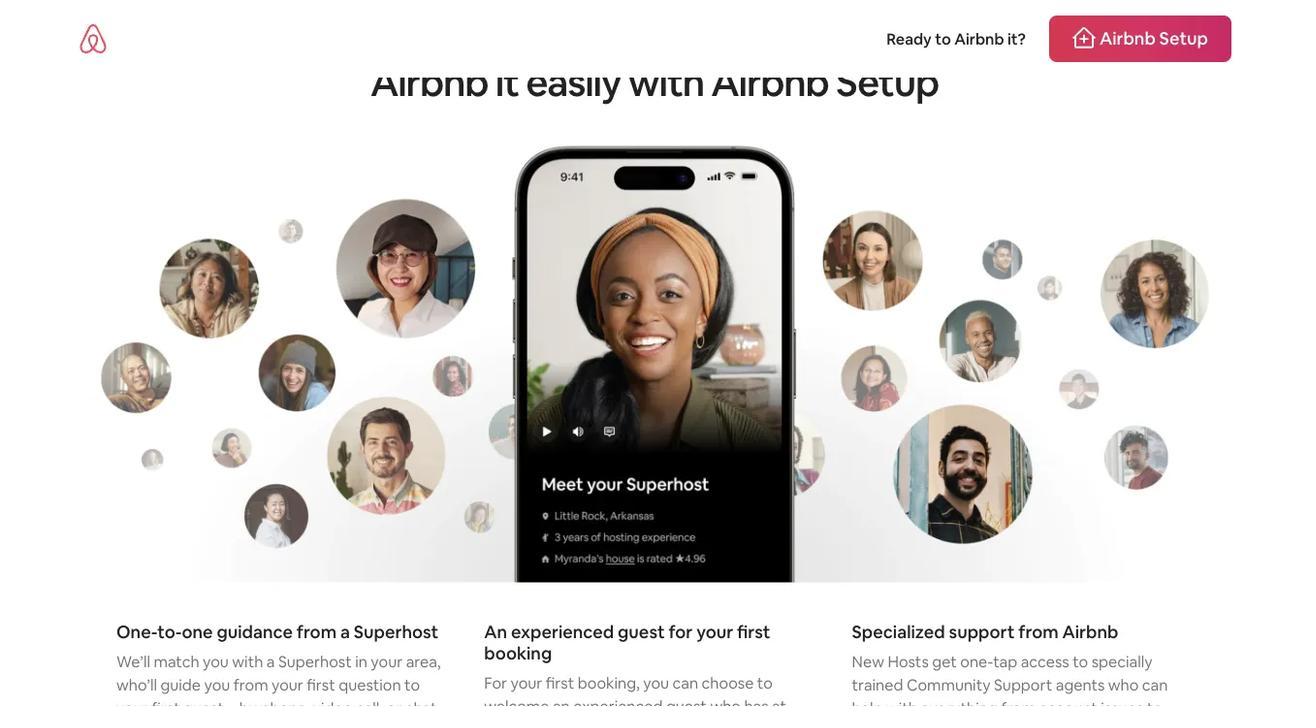 Task type: locate. For each thing, give the bounding box(es) containing it.
to up has
[[758, 674, 773, 693]]

video
[[313, 699, 353, 707]]

phone,
[[261, 699, 310, 707]]

who down choose
[[711, 697, 741, 707]]

superhost
[[354, 621, 439, 643], [278, 652, 352, 672]]

with
[[629, 56, 704, 107], [232, 652, 263, 672], [887, 699, 918, 707]]

who
[[1109, 675, 1140, 695], [711, 697, 741, 707]]

first up choose
[[738, 621, 771, 643]]

an
[[484, 621, 508, 643]]

to inside one-to-one guidance from a superhost we'll match you with a superhost in your area, who'll guide you from your first question to your first guest—by phone, video call, or chat.
[[405, 675, 420, 695]]

1 vertical spatial who
[[711, 697, 741, 707]]

you inside an experienced guest for your first booking for your first booking, you can choose to welcome an experienced guest who has a
[[644, 674, 670, 693]]

can up issues
[[1143, 675, 1169, 695]]

first down guide
[[152, 699, 180, 707]]

with inside specialized support from airbnb new hosts get one-tap access to specially trained community support agents who can help with everything from account issues
[[887, 699, 918, 707]]

with inside one-to-one guidance from a superhost we'll match you with a superhost in your area, who'll guide you from your first question to your first guest—by phone, video call, or chat.
[[232, 652, 263, 672]]

you right booking,
[[644, 674, 670, 693]]

booking,
[[578, 674, 640, 693]]

airbnb inside specialized support from airbnb new hosts get one-tap access to specially trained community support agents who can help with everything from account issues
[[1063, 621, 1119, 643]]

get
[[933, 652, 958, 672]]

2 horizontal spatial with
[[887, 699, 918, 707]]

airbnb
[[1100, 27, 1156, 50], [955, 29, 1005, 49], [371, 56, 488, 107], [1063, 621, 1119, 643]]

can left choose
[[673, 674, 699, 693]]

with down "trained"
[[887, 699, 918, 707]]

who up issues
[[1109, 675, 1140, 695]]

guide
[[161, 675, 201, 695]]

1 horizontal spatial a
[[341, 621, 350, 643]]

for
[[669, 621, 693, 643]]

from
[[297, 621, 337, 643], [1019, 621, 1059, 643], [234, 675, 268, 695], [1002, 699, 1036, 707]]

1 horizontal spatial who
[[1109, 675, 1140, 695]]

airbnb up specially
[[1063, 621, 1119, 643]]

guidance
[[217, 621, 293, 643]]

superhost up area, at bottom left
[[354, 621, 439, 643]]

first up the video
[[307, 675, 336, 695]]

0 horizontal spatial with
[[232, 652, 263, 672]]

a
[[341, 621, 350, 643], [267, 652, 275, 672]]

your
[[697, 621, 734, 643], [371, 652, 403, 672], [511, 674, 543, 693], [272, 675, 304, 695], [116, 699, 148, 707]]

from up access
[[1019, 621, 1059, 643]]

first
[[738, 621, 771, 643], [546, 674, 575, 693], [307, 675, 336, 695], [152, 699, 180, 707]]

2 vertical spatial with
[[887, 699, 918, 707]]

0 vertical spatial with
[[629, 56, 704, 107]]

experienced right an at the bottom left of page
[[511, 621, 614, 643]]

who inside an experienced guest for your first booking for your first booking, you can choose to welcome an experienced guest who has a
[[711, 697, 741, 707]]

to inside an experienced guest for your first booking for your first booking, you can choose to welcome an experienced guest who has a
[[758, 674, 773, 693]]

your right in
[[371, 652, 403, 672]]

your right for
[[697, 621, 734, 643]]

to
[[936, 29, 952, 49], [1073, 652, 1089, 672], [758, 674, 773, 693], [405, 675, 420, 695]]

who'll
[[116, 675, 157, 695]]

0 vertical spatial experienced
[[511, 621, 614, 643]]

area,
[[406, 652, 441, 672]]

with down "guidance"
[[232, 652, 263, 672]]

it
[[496, 56, 519, 107]]

can inside an experienced guest for your first booking for your first booking, you can choose to welcome an experienced guest who has a
[[673, 674, 699, 693]]

0 horizontal spatial who
[[711, 697, 741, 707]]

can
[[673, 674, 699, 693], [1143, 675, 1169, 695]]

first up an
[[546, 674, 575, 693]]

1 vertical spatial a
[[267, 652, 275, 672]]

new
[[853, 652, 885, 672]]

0 vertical spatial guest
[[618, 621, 665, 643]]

guest left for
[[618, 621, 665, 643]]

a up 'question'
[[341, 621, 350, 643]]

from up "guest—by"
[[234, 675, 268, 695]]

0 vertical spatial superhost
[[354, 621, 439, 643]]

1 horizontal spatial superhost
[[354, 621, 439, 643]]

guest down choose
[[667, 697, 707, 707]]

superhost up the video
[[278, 652, 352, 672]]

to up "agents"
[[1073, 652, 1089, 672]]

1 horizontal spatial can
[[1143, 675, 1169, 695]]

booking
[[484, 642, 552, 665]]

agents
[[1057, 675, 1106, 695]]

one-
[[961, 652, 994, 672]]

your down who'll
[[116, 699, 148, 707]]

match
[[154, 652, 199, 672]]

community
[[907, 675, 991, 695]]

to up chat.
[[405, 675, 420, 695]]

guest
[[618, 621, 665, 643], [667, 697, 707, 707]]

a down "guidance"
[[267, 652, 275, 672]]

or
[[387, 699, 402, 707]]

1 vertical spatial superhost
[[278, 652, 352, 672]]

one-to-one guidance from a superhost we'll match you with a superhost in your area, who'll guide you from your first question to your first guest—by phone, video call, or chat.
[[116, 621, 441, 707]]

0 horizontal spatial can
[[673, 674, 699, 693]]

with right "easily"
[[629, 56, 704, 107]]

welcome
[[484, 697, 550, 707]]

who inside specialized support from airbnb new hosts get one-tap access to specially trained community support agents who can help with everything from account issues
[[1109, 675, 1140, 695]]

experienced down booking,
[[574, 697, 663, 707]]

1 horizontal spatial with
[[629, 56, 704, 107]]

airbnb left the "setup"
[[1100, 27, 1156, 50]]

experienced
[[511, 621, 614, 643], [574, 697, 663, 707]]

1 horizontal spatial guest
[[667, 697, 707, 707]]

0 vertical spatial who
[[1109, 675, 1140, 695]]

0 horizontal spatial a
[[267, 652, 275, 672]]

a smiling superhost in the airbnb app. text informs us that her name is myranda, she has three years' experience hosting in little rock, and her airbnb rating is 4.96 stars out of 5. image
[[78, 142, 1232, 583], [78, 142, 1232, 583]]

you
[[203, 652, 229, 672], [644, 674, 670, 693], [204, 675, 230, 695]]

1 vertical spatial with
[[232, 652, 263, 672]]



Task type: describe. For each thing, give the bounding box(es) containing it.
choose
[[702, 674, 754, 693]]

airbnb homepage image
[[78, 23, 109, 54]]

for
[[484, 674, 508, 693]]

one
[[182, 621, 213, 643]]

airbnb setup
[[1100, 27, 1209, 50]]

in
[[355, 652, 368, 672]]

tap
[[994, 652, 1018, 672]]

your up welcome
[[511, 674, 543, 693]]

chat.
[[405, 699, 441, 707]]

specialized support from airbnb new hosts get one-tap access to specially trained community support agents who can help with everything from account issues 
[[853, 621, 1169, 707]]

from right "guidance"
[[297, 621, 337, 643]]

airbnb left it?
[[955, 29, 1005, 49]]

it?
[[1008, 29, 1027, 49]]

ready to airbnb it?
[[887, 29, 1027, 49]]

question
[[339, 675, 401, 695]]

1 vertical spatial guest
[[667, 697, 707, 707]]

access
[[1021, 652, 1070, 672]]

airbnb it easily with airbnb setup
[[371, 56, 939, 107]]

you down one
[[203, 652, 229, 672]]

your up phone,
[[272, 675, 304, 695]]

from down support
[[1002, 699, 1036, 707]]

support
[[995, 675, 1053, 695]]

an
[[553, 697, 570, 707]]

everything
[[921, 699, 998, 707]]

can inside specialized support from airbnb new hosts get one-tap access to specially trained community support agents who can help with everything from account issues
[[1143, 675, 1169, 695]]

easily
[[526, 56, 621, 107]]

specialized
[[853, 621, 946, 643]]

you up "guest—by"
[[204, 675, 230, 695]]

help
[[853, 699, 883, 707]]

0 horizontal spatial guest
[[618, 621, 665, 643]]

to inside specialized support from airbnb new hosts get one-tap access to specially trained community support agents who can help with everything from account issues
[[1073, 652, 1089, 672]]

one-
[[116, 621, 157, 643]]

guest—by
[[184, 699, 257, 707]]

account
[[1040, 699, 1098, 707]]

setup
[[1160, 27, 1209, 50]]

to-
[[157, 621, 182, 643]]

support
[[950, 621, 1016, 643]]

call,
[[356, 699, 383, 707]]

ready
[[887, 29, 932, 49]]

airbnb left it
[[371, 56, 488, 107]]

issues
[[1102, 699, 1144, 707]]

has
[[745, 697, 769, 707]]

airbnb setup link
[[1050, 16, 1232, 62]]

0 vertical spatial a
[[341, 621, 350, 643]]

1 vertical spatial experienced
[[574, 697, 663, 707]]

specially
[[1092, 652, 1153, 672]]

trained
[[853, 675, 904, 695]]

airbnb setup
[[712, 56, 939, 107]]

we'll
[[116, 652, 150, 672]]

to right "ready"
[[936, 29, 952, 49]]

hosts
[[888, 652, 929, 672]]

an experienced guest for your first booking for your first booking, you can choose to welcome an experienced guest who has a
[[484, 621, 797, 707]]

0 horizontal spatial superhost
[[278, 652, 352, 672]]



Task type: vqa. For each thing, say whether or not it's contained in the screenshot.
the right guest
yes



